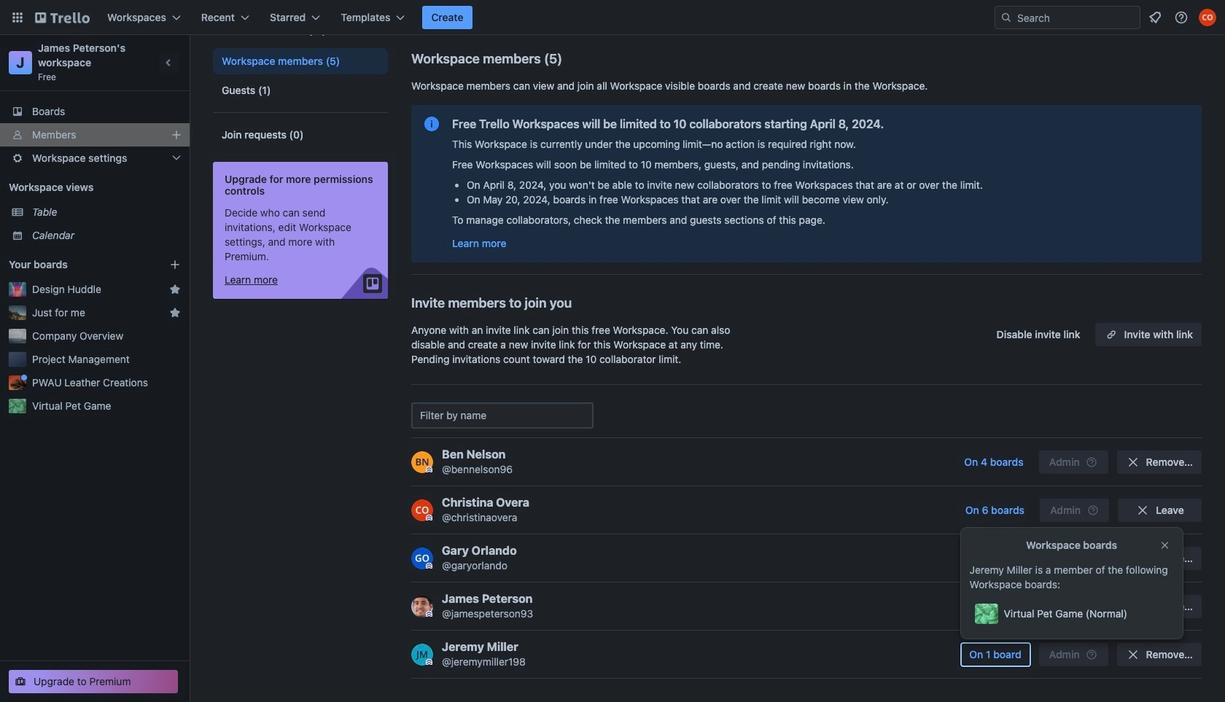 Task type: vqa. For each thing, say whether or not it's contained in the screenshot.
get within Crmble's Deal table view helps you find exactly the contact you're looking for. Search by any Crmble field, combine search filters to get segmented reports and save the table view exactly how you want. Export your deals database to an Excel or CSV files.
no



Task type: locate. For each thing, give the bounding box(es) containing it.
this member is an admin of this workspace. image for the james peterson (jamespeterson93) icon
[[426, 611, 432, 617]]

this member is an admin of this workspace. image for christina overa (christinaovera) icon on the left
[[426, 514, 432, 521]]

open information menu image
[[1174, 10, 1189, 25]]

1 starred icon image from the top
[[169, 284, 181, 295]]

0 vertical spatial starred icon image
[[169, 284, 181, 295]]

this member is an admin of this workspace. image down the james peterson (jamespeterson93) icon
[[426, 659, 432, 665]]

christina overa (christinaovera) image
[[411, 499, 433, 521]]

3 this member is an admin of this workspace. image from the top
[[426, 563, 432, 569]]

4 this member is an admin of this workspace. image from the top
[[426, 611, 432, 617]]

this member is an admin of this workspace. image for ben nelson (bennelson96) icon
[[426, 466, 432, 473]]

1 this member is an admin of this workspace. image from the top
[[426, 466, 432, 473]]

this member is an admin of this workspace. image for jeremy miller (jeremymiller198) image
[[426, 659, 432, 665]]

this member is an admin of this workspace. image up gary orlando (garyorlando) icon
[[426, 514, 432, 521]]

0 notifications image
[[1146, 9, 1164, 26]]

Filter by name text field
[[411, 403, 594, 429]]

1 vertical spatial starred icon image
[[169, 307, 181, 319]]

this member is an admin of this workspace. image up christina overa (christinaovera) icon on the left
[[426, 466, 432, 473]]

gary orlando (garyorlando) image
[[411, 547, 433, 569]]

5 this member is an admin of this workspace. image from the top
[[426, 659, 432, 665]]

this member is an admin of this workspace. image
[[426, 466, 432, 473], [426, 514, 432, 521], [426, 563, 432, 569], [426, 611, 432, 617], [426, 659, 432, 665]]

this member is an admin of this workspace. image up jeremy miller (jeremymiller198) image
[[426, 611, 432, 617]]

this member is an admin of this workspace. image up the james peterson (jamespeterson93) icon
[[426, 563, 432, 569]]

2 this member is an admin of this workspace. image from the top
[[426, 514, 432, 521]]

primary element
[[0, 0, 1225, 35]]

starred icon image
[[169, 284, 181, 295], [169, 307, 181, 319]]

ben nelson (bennelson96) image
[[411, 451, 433, 473]]

your boards with 6 items element
[[9, 256, 147, 273]]



Task type: describe. For each thing, give the bounding box(es) containing it.
christina overa (christinaovera) image
[[1199, 9, 1216, 26]]

james peterson (jamespeterson93) image
[[411, 595, 433, 617]]

Search field
[[1012, 7, 1140, 28]]

2 starred icon image from the top
[[169, 307, 181, 319]]

workspace navigation collapse icon image
[[159, 53, 179, 73]]

this member is an admin of this workspace. image for gary orlando (garyorlando) icon
[[426, 563, 432, 569]]

jeremy miller (jeremymiller198) image
[[411, 644, 433, 665]]

back to home image
[[35, 6, 90, 29]]

add board image
[[169, 259, 181, 271]]

search image
[[1000, 12, 1012, 23]]



